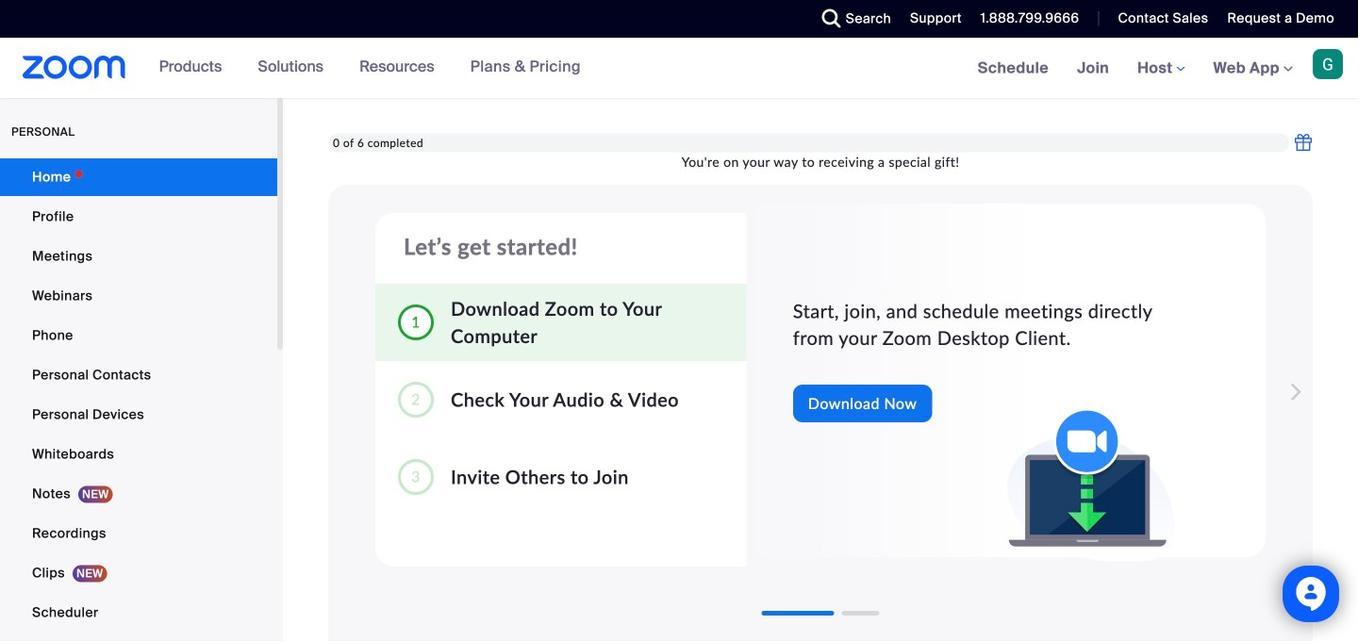 Task type: locate. For each thing, give the bounding box(es) containing it.
zoom logo image
[[23, 56, 126, 79]]

next image
[[1280, 374, 1307, 411]]

personal menu menu
[[0, 159, 277, 642]]

banner
[[0, 38, 1359, 100]]

product information navigation
[[145, 38, 595, 98]]



Task type: describe. For each thing, give the bounding box(es) containing it.
meetings navigation
[[964, 38, 1359, 100]]

profile picture image
[[1314, 49, 1344, 79]]



Task type: vqa. For each thing, say whether or not it's contained in the screenshot.
Banner
yes



